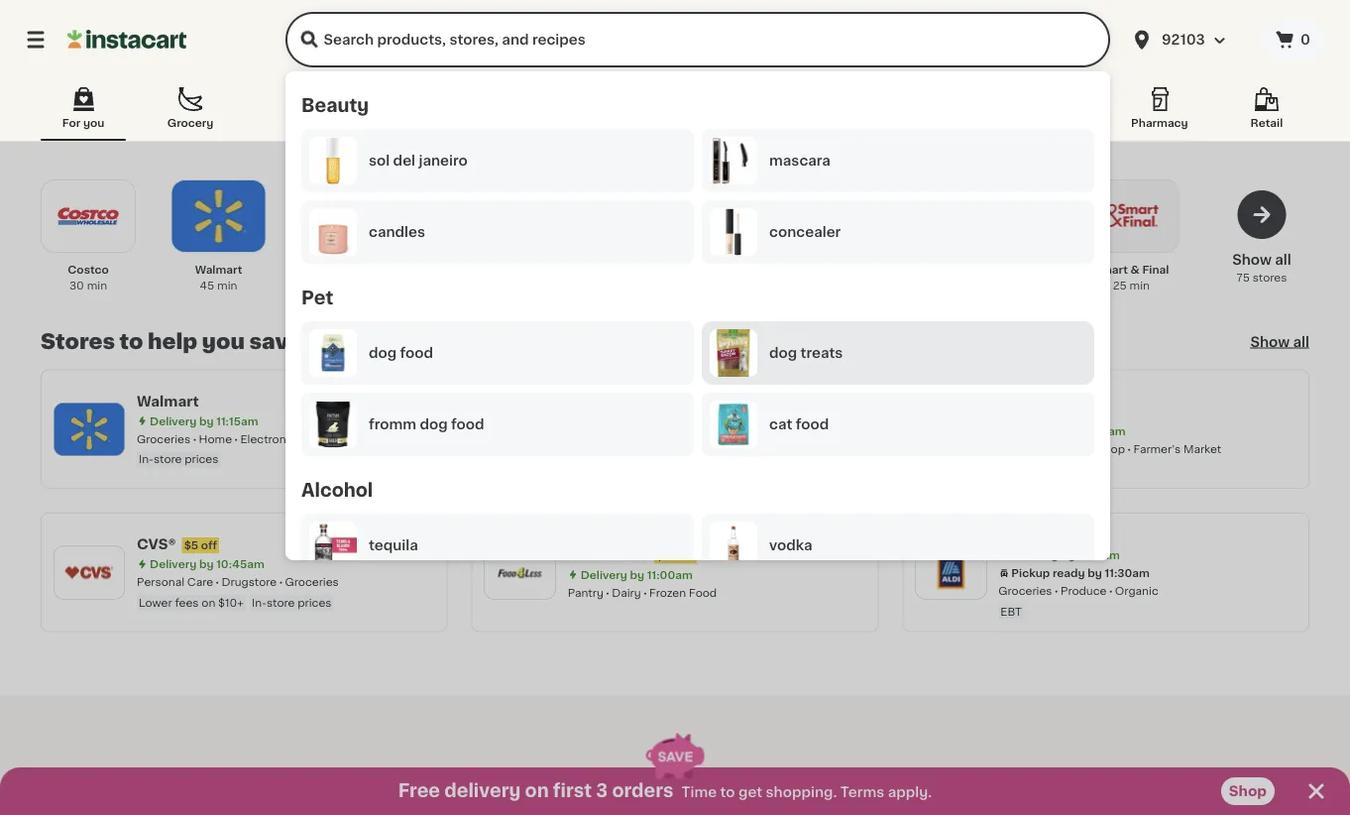 Task type: describe. For each thing, give the bounding box(es) containing it.
tequila
[[369, 539, 418, 552]]

costco
[[68, 264, 109, 275]]

11:15am for pickup ready by 11:30am
[[1079, 550, 1121, 561]]

for you
[[62, 118, 104, 128]]

lower
[[139, 597, 172, 608]]

walmart 45 min
[[195, 264, 242, 291]]

by up the ready
[[1061, 550, 1076, 561]]

all for show all 75 stores
[[1276, 253, 1292, 267]]

by up home on the bottom
[[199, 416, 214, 426]]

delivery by 10:55am butcher shop farmer's market
[[1012, 426, 1222, 454]]

dog food link
[[309, 329, 686, 377]]

show all button
[[1251, 332, 1310, 352]]

pets button
[[903, 83, 989, 141]]

more
[[631, 792, 690, 813]]

food inside fromm dog food link
[[451, 418, 484, 431]]

ralphs for ralphs delivery now
[[819, 264, 858, 275]]

search list box for pet
[[301, 321, 1095, 464]]

ralphs delivery now link
[[819, 180, 936, 294]]

prices inside personal care drugstore groceries lower fees on $10+ in-store prices
[[298, 597, 332, 608]]

show for show all
[[1251, 335, 1290, 349]]

pickup for pickup ready by 11:30am
[[1012, 568, 1050, 579]]

delivery inside delivery by 10:55am butcher shop farmer's market
[[1012, 426, 1059, 437]]

dog treats
[[770, 346, 843, 360]]

store inside personal care drugstore groceries lower fees on $10+ in-store prices
[[267, 597, 295, 608]]

shop inside delivery by 10:55am butcher shop farmer's market
[[1097, 444, 1126, 454]]

mascara link
[[710, 137, 1087, 184]]

acres
[[478, 264, 510, 275]]

fromm dog food link
[[309, 401, 686, 448]]

candles link
[[309, 208, 686, 256]]

terms
[[841, 785, 885, 799]]

farmer's
[[1134, 444, 1181, 454]]

groceries inside personal care drugstore groceries lower fees on $10+ in-store prices
[[285, 577, 339, 588]]

sprouts farmers market delivery by 10:50am
[[568, 385, 745, 418]]

care
[[187, 577, 213, 588]]

market inside delivery by 10:55am butcher shop farmer's market
[[1184, 444, 1222, 454]]

cat food
[[770, 418, 829, 431]]

delivery by 11:00am
[[581, 569, 693, 580]]

stores
[[41, 331, 115, 352]]

1 horizontal spatial on
[[525, 782, 549, 800]]

vodka
[[770, 539, 813, 552]]

dairy
[[612, 587, 641, 598]]

ebt inside button
[[287, 118, 309, 128]]

cat food link
[[710, 401, 1087, 448]]

$5
[[184, 540, 198, 551]]

vodka link
[[710, 522, 1087, 569]]

pantry dairy frozen food
[[568, 587, 717, 598]]

delivery by 11:15am for in-store prices
[[150, 416, 258, 426]]

lazy
[[449, 264, 475, 275]]

pickup ready by 11:30am
[[1012, 568, 1150, 579]]

search list box for alcohol
[[301, 514, 1095, 657]]

free delivery on first 3 orders time to get shopping. terms apply.
[[398, 782, 932, 800]]

vons link
[[689, 180, 792, 294]]

10:55am
[[1079, 426, 1126, 437]]

11:00am
[[647, 569, 693, 580]]

stores to help you save tab panel
[[31, 174, 1320, 632]]

in- inside personal care drugstore groceries lower fees on $10+ in-store prices
[[252, 597, 267, 608]]

shopping.
[[766, 785, 837, 799]]

butcher inside delivery by 10:55am butcher shop farmer's market
[[1051, 444, 1094, 454]]

none search field inside search products, stores, and recipes element
[[286, 12, 1111, 67]]

pharmacy
[[1132, 118, 1189, 128]]

30
[[69, 280, 84, 291]]

concealer
[[770, 225, 841, 239]]

min inside the smart & final 25 min
[[1130, 280, 1150, 291]]

in- inside the groceries home electronics in-store prices
[[139, 454, 154, 465]]

11:15am for home
[[216, 416, 258, 426]]

close image
[[1305, 780, 1329, 803]]

prices inside the groceries home electronics in-store prices
[[185, 454, 219, 465]]

sol
[[369, 154, 390, 168]]

groceries for groceries produce organic ebt
[[999, 586, 1053, 597]]

pet group
[[301, 288, 1095, 464]]

alcohol group
[[301, 480, 1095, 657]]

delivery up the groceries home electronics in-store prices at the left of page
[[150, 416, 197, 426]]

off for cvs®
[[201, 540, 217, 551]]

92103
[[1162, 33, 1206, 47]]

ralphs for ralphs
[[591, 264, 629, 275]]

stores
[[1253, 272, 1288, 283]]

time
[[682, 785, 717, 799]]

0 horizontal spatial butcher
[[682, 442, 725, 453]]

ralphs delivery now
[[819, 264, 936, 275]]

deals button
[[689, 83, 774, 141]]

10:45am
[[216, 559, 264, 570]]

first
[[553, 782, 592, 800]]

on inside personal care drugstore groceries lower fees on $10+ in-store prices
[[202, 597, 216, 608]]

lazy acres link
[[428, 180, 531, 298]]

by inside sprouts farmers market delivery by 10:50am
[[630, 407, 645, 418]]

&
[[1131, 264, 1140, 275]]

45
[[200, 280, 214, 291]]

alcohol for alcohol button
[[384, 118, 426, 128]]

butcher shop
[[682, 442, 757, 453]]

by up care
[[199, 559, 214, 570]]

wholesale button
[[469, 83, 555, 141]]

walmart for walmart 45 min
[[195, 264, 242, 275]]

$10
[[657, 550, 676, 561]]

delivery inside sprouts farmers market delivery by 10:50am
[[581, 407, 628, 418]]

shop categories tab list
[[41, 83, 1310, 141]]

3
[[596, 782, 608, 800]]

final
[[1143, 264, 1170, 275]]

ebt button
[[255, 83, 340, 141]]

there's more to explore
[[542, 792, 809, 813]]

fees
[[175, 597, 199, 608]]

you inside stores to help you save tab panel
[[202, 331, 245, 352]]

cvs® $5 off
[[137, 538, 217, 551]]

2 92103 button from the left
[[1131, 12, 1250, 67]]

to inside stores to help you save tab panel
[[120, 331, 143, 352]]

search list box containing beauty
[[301, 95, 1095, 657]]

free
[[398, 782, 440, 800]]

shop inside 'button'
[[1230, 784, 1267, 798]]

drugstore
[[222, 577, 277, 588]]

delivery by 11:15am for groceries
[[1012, 550, 1121, 561]]

farmers for sprouts farmers market delivery by 10:50am
[[629, 385, 689, 399]]

food for cat food
[[796, 418, 829, 431]]

$10+
[[218, 597, 244, 608]]



Task type: locate. For each thing, give the bounding box(es) containing it.
0 horizontal spatial market
[[393, 264, 433, 275]]

beauty group
[[301, 95, 1095, 272]]

cvs® for cvs®
[[986, 264, 1017, 275]]

10:50am
[[647, 407, 696, 418]]

0 vertical spatial 11:15am
[[216, 416, 258, 426]]

by
[[630, 407, 645, 418], [199, 416, 214, 426], [1061, 426, 1076, 437], [1061, 550, 1076, 561], [199, 559, 214, 570], [1088, 568, 1103, 579], [630, 569, 645, 580]]

0 vertical spatial alcohol
[[384, 118, 426, 128]]

search list box containing sol del janeiro
[[301, 129, 1095, 272]]

delivery up the ready
[[1012, 550, 1059, 561]]

organic
[[1116, 586, 1159, 597]]

off right $5
[[201, 540, 217, 551]]

0 vertical spatial walmart
[[195, 264, 242, 275]]

janeiro
[[419, 154, 468, 168]]

walmart for walmart
[[137, 394, 199, 408]]

now
[[910, 264, 936, 275]]

0 horizontal spatial to
[[120, 331, 143, 352]]

food right cat
[[796, 418, 829, 431]]

alcohol inside group
[[301, 482, 373, 499]]

show inside show all 75 stores
[[1233, 253, 1272, 267]]

1 horizontal spatial food
[[451, 418, 484, 431]]

11:15am up home on the bottom
[[216, 416, 258, 426]]

in- up cvs® $5 off
[[139, 454, 154, 465]]

0 vertical spatial you
[[83, 118, 104, 128]]

fromm dog food
[[369, 418, 484, 431]]

butcher down 10:55am
[[1051, 444, 1094, 454]]

2 horizontal spatial shop
[[1230, 784, 1267, 798]]

cat
[[770, 418, 793, 431]]

0 horizontal spatial all
[[1276, 253, 1292, 267]]

personal care drugstore groceries lower fees on $10+ in-store prices
[[137, 577, 339, 608]]

1 vertical spatial 11:15am
[[1079, 550, 1121, 561]]

del
[[393, 154, 416, 168]]

show all
[[1251, 335, 1310, 349]]

dog inside dog treats 'link'
[[770, 346, 798, 360]]

2 horizontal spatial to
[[721, 785, 735, 799]]

0 vertical spatial cvs®
[[986, 264, 1017, 275]]

produce
[[1061, 586, 1107, 597]]

groceries inside the groceries home electronics in-store prices
[[137, 433, 191, 444]]

1 vertical spatial in-
[[252, 597, 267, 608]]

groceries
[[137, 433, 191, 444], [285, 577, 339, 588], [999, 586, 1053, 597]]

shop
[[728, 442, 757, 453], [1097, 444, 1126, 454], [1230, 784, 1267, 798]]

1 horizontal spatial pickup
[[1012, 568, 1050, 579]]

1 vertical spatial cvs®
[[137, 538, 176, 551]]

pickup up mascara
[[819, 118, 858, 128]]

1 vertical spatial all
[[1294, 335, 1310, 349]]

1 horizontal spatial market
[[693, 385, 745, 399]]

dog up fromm
[[369, 346, 397, 360]]

0 horizontal spatial sprouts
[[298, 264, 342, 275]]

0 vertical spatial ebt
[[287, 118, 309, 128]]

1 horizontal spatial in-
[[252, 597, 267, 608]]

25
[[1114, 280, 1127, 291]]

food up 'fromm dog food' in the bottom of the page
[[400, 346, 433, 360]]

75
[[1237, 272, 1251, 283]]

dog treats link
[[710, 329, 1087, 377]]

0 horizontal spatial prices
[[185, 454, 219, 465]]

0 horizontal spatial cvs®
[[137, 538, 176, 551]]

prices right $10+
[[298, 597, 332, 608]]

1 horizontal spatial prices
[[298, 597, 332, 608]]

11:30am
[[1105, 568, 1150, 579]]

food inside "dog food" link
[[400, 346, 433, 360]]

11:15am up the pickup ready by 11:30am
[[1079, 550, 1121, 561]]

3 search list box from the top
[[301, 321, 1095, 464]]

1 horizontal spatial butcher
[[1051, 444, 1094, 454]]

1 min from the left
[[87, 280, 107, 291]]

0 horizontal spatial store
[[154, 454, 182, 465]]

delivery by 11:15am up home on the bottom
[[150, 416, 258, 426]]

costco 30 min
[[68, 264, 109, 291]]

0 horizontal spatial beauty
[[301, 97, 369, 115]]

0 vertical spatial all
[[1276, 253, 1292, 267]]

0
[[1301, 33, 1311, 47]]

alcohol for alcohol group
[[301, 482, 373, 499]]

min down "costco"
[[87, 280, 107, 291]]

1 vertical spatial alcohol
[[301, 482, 373, 499]]

min inside the costco 30 min
[[87, 280, 107, 291]]

store up cvs® $5 off
[[154, 454, 182, 465]]

1 horizontal spatial off
[[679, 550, 695, 561]]

delivery down food4less
[[581, 569, 628, 580]]

1 vertical spatial store
[[267, 597, 295, 608]]

cvs® link
[[950, 180, 1053, 298]]

1 vertical spatial sprouts
[[568, 385, 626, 399]]

all inside show all 75 stores
[[1276, 253, 1292, 267]]

1 search list box from the top
[[301, 95, 1095, 657]]

farmers inside sprouts farmers market 20 min
[[344, 264, 391, 275]]

beauty button
[[1010, 83, 1096, 141]]

you right help
[[202, 331, 245, 352]]

cvs® left $5
[[137, 538, 176, 551]]

cvs® right the now at the top of the page
[[986, 264, 1017, 275]]

min inside walmart 45 min
[[217, 280, 238, 291]]

0 vertical spatial delivery by 11:15am
[[150, 416, 258, 426]]

ralphs link
[[559, 180, 662, 294]]

1 vertical spatial show
[[1251, 335, 1290, 349]]

help
[[148, 331, 198, 352]]

show all 75 stores
[[1233, 253, 1292, 283]]

4 min from the left
[[1130, 280, 1150, 291]]

1 horizontal spatial store
[[267, 597, 295, 608]]

farmers
[[344, 264, 391, 275], [629, 385, 689, 399]]

market down candles
[[393, 264, 433, 275]]

convenience
[[584, 118, 659, 128]]

all inside popup button
[[1294, 335, 1310, 349]]

4 search list box from the top
[[301, 514, 1095, 657]]

min inside sprouts farmers market 20 min
[[348, 280, 368, 291]]

2 horizontal spatial food
[[796, 418, 829, 431]]

dog right fromm
[[420, 418, 448, 431]]

get
[[739, 785, 763, 799]]

candles
[[369, 225, 425, 239]]

show
[[1233, 253, 1272, 267], [1251, 335, 1290, 349]]

0 vertical spatial sprouts
[[298, 264, 342, 275]]

0 horizontal spatial off
[[201, 540, 217, 551]]

beauty inside button
[[1033, 118, 1073, 128]]

on right fees
[[202, 597, 216, 608]]

dog food
[[369, 346, 433, 360]]

ebt inside the groceries produce organic ebt
[[1001, 606, 1022, 617]]

grocery button
[[148, 83, 233, 141]]

you inside for you button
[[83, 118, 104, 128]]

1 vertical spatial you
[[202, 331, 245, 352]]

delivery down cvs® $5 off
[[150, 559, 197, 570]]

store inside the groceries home electronics in-store prices
[[154, 454, 182, 465]]

0 horizontal spatial farmers
[[344, 264, 391, 275]]

you
[[83, 118, 104, 128], [202, 331, 245, 352]]

0 vertical spatial show
[[1233, 253, 1272, 267]]

1 horizontal spatial beauty
[[1033, 118, 1073, 128]]

store down drugstore
[[267, 597, 295, 608]]

search list box containing tequila
[[301, 514, 1095, 657]]

delivery left 10:50am
[[581, 407, 628, 418]]

off inside food4less $10 off
[[679, 550, 695, 561]]

0 horizontal spatial in-
[[139, 454, 154, 465]]

0 vertical spatial prices
[[185, 454, 219, 465]]

to inside free delivery on first 3 orders time to get shopping. terms apply.
[[721, 785, 735, 799]]

for
[[62, 118, 81, 128]]

shop button
[[1222, 778, 1275, 805]]

1 horizontal spatial you
[[202, 331, 245, 352]]

Search field
[[286, 12, 1111, 67]]

1 horizontal spatial all
[[1294, 335, 1310, 349]]

groceries down the pickup ready by 11:30am
[[999, 586, 1053, 597]]

delivery inside ralphs delivery now link
[[861, 264, 908, 275]]

walmart up 45 on the top of page
[[195, 264, 242, 275]]

alcohol up del
[[384, 118, 426, 128]]

food4less $10 off
[[568, 548, 695, 562]]

farmers for sprouts farmers market 20 min
[[344, 264, 391, 275]]

0 vertical spatial store
[[154, 454, 182, 465]]

retail button
[[1225, 83, 1310, 141]]

1 vertical spatial pickup
[[1012, 568, 1050, 579]]

cvs®
[[986, 264, 1017, 275], [137, 538, 176, 551]]

delivery by 11:15am up the ready
[[1012, 550, 1121, 561]]

3 min from the left
[[348, 280, 368, 291]]

cvs® for cvs® $5 off
[[137, 538, 176, 551]]

0 horizontal spatial dog
[[369, 346, 397, 360]]

1 horizontal spatial dog
[[420, 418, 448, 431]]

food right fromm
[[451, 418, 484, 431]]

min right 20
[[348, 280, 368, 291]]

1 horizontal spatial 11:15am
[[1079, 550, 1121, 561]]

sol del janeiro
[[369, 154, 468, 168]]

1 vertical spatial prices
[[298, 597, 332, 608]]

groceries inside the groceries produce organic ebt
[[999, 586, 1053, 597]]

food inside cat food link
[[796, 418, 829, 431]]

show down stores
[[1251, 335, 1290, 349]]

in- down drugstore
[[252, 597, 267, 608]]

beauty for beauty button
[[1033, 118, 1073, 128]]

off inside cvs® $5 off
[[201, 540, 217, 551]]

1 horizontal spatial to
[[695, 792, 718, 813]]

personal
[[137, 577, 185, 588]]

2 horizontal spatial groceries
[[999, 586, 1053, 597]]

min
[[87, 280, 107, 291], [217, 280, 238, 291], [348, 280, 368, 291], [1130, 280, 1150, 291]]

market for sprouts farmers market delivery by 10:50am
[[693, 385, 745, 399]]

instacart image
[[67, 28, 186, 52]]

0 vertical spatial in-
[[139, 454, 154, 465]]

market inside sprouts farmers market delivery by 10:50am
[[693, 385, 745, 399]]

you right the for
[[83, 118, 104, 128]]

dog left treats
[[770, 346, 798, 360]]

1 vertical spatial farmers
[[629, 385, 689, 399]]

by left 10:50am
[[630, 407, 645, 418]]

farmers up 10:50am
[[629, 385, 689, 399]]

0 vertical spatial farmers
[[344, 264, 391, 275]]

dog for dog treats
[[770, 346, 798, 360]]

1 horizontal spatial cvs®
[[986, 264, 1017, 275]]

wholesale
[[483, 118, 541, 128]]

0 horizontal spatial alcohol
[[301, 482, 373, 499]]

pets
[[933, 118, 959, 128]]

1 horizontal spatial ebt
[[1001, 606, 1022, 617]]

smart & final 25 min
[[1094, 264, 1170, 291]]

pickup button
[[796, 83, 881, 141]]

pickup for pickup
[[819, 118, 858, 128]]

show up 75
[[1233, 253, 1272, 267]]

search list box containing dog food
[[301, 321, 1095, 464]]

1 horizontal spatial ralphs
[[819, 264, 858, 275]]

1 vertical spatial market
[[693, 385, 745, 399]]

delivery
[[861, 264, 908, 275], [581, 407, 628, 418], [150, 416, 197, 426], [1012, 426, 1059, 437], [1012, 550, 1059, 561], [150, 559, 197, 570], [581, 569, 628, 580]]

0 horizontal spatial on
[[202, 597, 216, 608]]

apply.
[[888, 785, 932, 799]]

0 horizontal spatial pickup
[[819, 118, 858, 128]]

tequila link
[[309, 522, 686, 569]]

orders
[[612, 782, 674, 800]]

alcohol inside button
[[384, 118, 426, 128]]

search products, stores, and recipes element
[[0, 12, 1351, 815]]

0 vertical spatial market
[[393, 264, 433, 275]]

0 horizontal spatial you
[[83, 118, 104, 128]]

fromm
[[369, 418, 417, 431]]

dog inside fromm dog food link
[[420, 418, 448, 431]]

pharmacy button
[[1118, 83, 1203, 141]]

0 horizontal spatial groceries
[[137, 433, 191, 444]]

0 button
[[1262, 20, 1327, 60]]

2 vertical spatial market
[[1184, 444, 1222, 454]]

min right 45 on the top of page
[[217, 280, 238, 291]]

1 horizontal spatial groceries
[[285, 577, 339, 588]]

1 ralphs from the left
[[591, 264, 629, 275]]

to
[[120, 331, 143, 352], [721, 785, 735, 799], [695, 792, 718, 813]]

sprouts inside sprouts farmers market delivery by 10:50am
[[568, 385, 626, 399]]

0 horizontal spatial food
[[400, 346, 433, 360]]

dog for dog food
[[369, 346, 397, 360]]

market up 10:50am
[[693, 385, 745, 399]]

farmers up 20
[[344, 264, 391, 275]]

ebt
[[287, 118, 309, 128], [1001, 606, 1022, 617]]

prices down home on the bottom
[[185, 454, 219, 465]]

sprouts
[[298, 264, 342, 275], [568, 385, 626, 399]]

2 horizontal spatial dog
[[770, 346, 798, 360]]

pickup left the ready
[[1012, 568, 1050, 579]]

prices
[[185, 454, 219, 465], [298, 597, 332, 608]]

by inside delivery by 10:55am butcher shop farmer's market
[[1061, 426, 1076, 437]]

butcher down 10:50am
[[682, 442, 725, 453]]

alcohol up tequila
[[301, 482, 373, 499]]

farmers inside sprouts farmers market delivery by 10:50am
[[629, 385, 689, 399]]

market inside sprouts farmers market 20 min
[[393, 264, 433, 275]]

0 horizontal spatial 11:15am
[[216, 416, 258, 426]]

0 horizontal spatial shop
[[728, 442, 757, 453]]

2 min from the left
[[217, 280, 238, 291]]

sprouts for sprouts farmers market 20 min
[[298, 264, 342, 275]]

min down &
[[1130, 280, 1150, 291]]

0 horizontal spatial ebt
[[287, 118, 309, 128]]

2 search list box from the top
[[301, 129, 1095, 272]]

by up pantry dairy frozen food
[[630, 569, 645, 580]]

dog inside "dog food" link
[[369, 346, 397, 360]]

walmart down stores to help you save
[[137, 394, 199, 408]]

beauty
[[301, 97, 369, 115], [1033, 118, 1073, 128]]

pet
[[301, 290, 334, 307]]

show for show all 75 stores
[[1233, 253, 1272, 267]]

1 horizontal spatial farmers
[[629, 385, 689, 399]]

there's
[[542, 792, 626, 813]]

1 horizontal spatial shop
[[1097, 444, 1126, 454]]

1 vertical spatial beauty
[[1033, 118, 1073, 128]]

delivery by 10:45am
[[150, 559, 264, 570]]

groceries right drugstore
[[285, 577, 339, 588]]

0 vertical spatial beauty
[[301, 97, 369, 115]]

1 horizontal spatial sprouts
[[568, 385, 626, 399]]

search list box for beauty
[[301, 129, 1095, 272]]

stores to help you save
[[41, 331, 302, 352]]

beauty inside group
[[301, 97, 369, 115]]

retail
[[1251, 118, 1284, 128]]

off for food4less
[[679, 550, 695, 561]]

electronics
[[240, 433, 302, 444]]

1 horizontal spatial delivery by 11:15am
[[1012, 550, 1121, 561]]

walmart
[[195, 264, 242, 275], [137, 394, 199, 408]]

None search field
[[286, 12, 1111, 67]]

treats
[[801, 346, 843, 360]]

sprouts inside sprouts farmers market 20 min
[[298, 264, 342, 275]]

on left first
[[525, 782, 549, 800]]

1 vertical spatial walmart
[[137, 394, 199, 408]]

show inside popup button
[[1251, 335, 1290, 349]]

all for show all
[[1294, 335, 1310, 349]]

2 ralphs from the left
[[819, 264, 858, 275]]

groceries left home on the bottom
[[137, 433, 191, 444]]

delivery left 10:55am
[[1012, 426, 1059, 437]]

1 horizontal spatial alcohol
[[384, 118, 426, 128]]

for you button
[[41, 83, 126, 141]]

1 vertical spatial delivery by 11:15am
[[1012, 550, 1121, 561]]

0 horizontal spatial ralphs
[[591, 264, 629, 275]]

by up produce
[[1088, 568, 1103, 579]]

off right $10
[[679, 550, 695, 561]]

market right farmer's at bottom
[[1184, 444, 1222, 454]]

search list box
[[301, 95, 1095, 657], [301, 129, 1095, 272], [301, 321, 1095, 464], [301, 514, 1095, 657]]

pickup inside button
[[819, 118, 858, 128]]

2 horizontal spatial market
[[1184, 444, 1222, 454]]

1 vertical spatial ebt
[[1001, 606, 1022, 617]]

sprouts for sprouts farmers market delivery by 10:50am
[[568, 385, 626, 399]]

by left 10:55am
[[1061, 426, 1076, 437]]

food4less
[[568, 548, 649, 562]]

food for dog food
[[400, 346, 433, 360]]

save
[[249, 331, 302, 352]]

delivery left the now at the top of the page
[[861, 264, 908, 275]]

beauty for beauty group
[[301, 97, 369, 115]]

dog
[[369, 346, 397, 360], [770, 346, 798, 360], [420, 418, 448, 431]]

all
[[1276, 253, 1292, 267], [1294, 335, 1310, 349]]

0 vertical spatial on
[[202, 597, 216, 608]]

market for sprouts farmers market 20 min
[[393, 264, 433, 275]]

vons
[[727, 264, 755, 275]]

pickup inside stores to help you save tab panel
[[1012, 568, 1050, 579]]

1 vertical spatial on
[[525, 782, 549, 800]]

groceries for groceries home electronics in-store prices
[[137, 433, 191, 444]]

1 92103 button from the left
[[1119, 12, 1262, 67]]

0 horizontal spatial delivery by 11:15am
[[150, 416, 258, 426]]

0 vertical spatial pickup
[[819, 118, 858, 128]]

off
[[201, 540, 217, 551], [679, 550, 695, 561]]

groceries home electronics in-store prices
[[137, 433, 302, 465]]



Task type: vqa. For each thing, say whether or not it's contained in the screenshot.
the 15 in Casa Sanchez Mild Salsa Roja 15 oz
no



